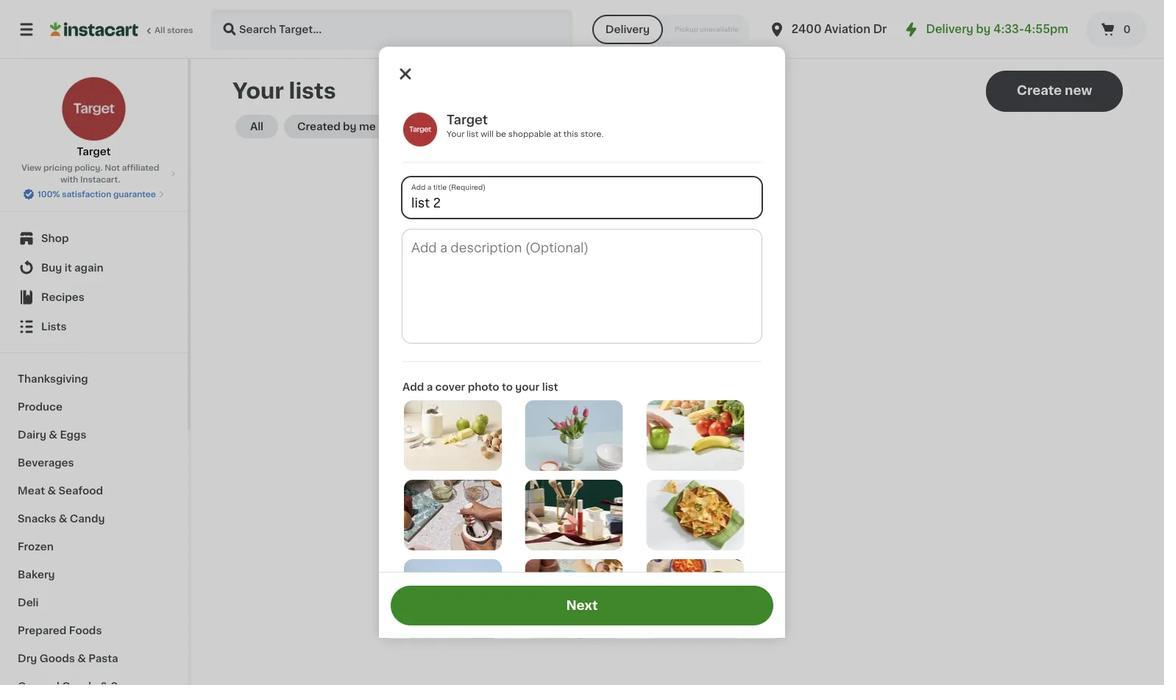 Task type: vqa. For each thing, say whether or not it's contained in the screenshot.
Your to the top
yes



Task type: describe. For each thing, give the bounding box(es) containing it.
prepared foods link
[[9, 617, 179, 645]]

your
[[515, 382, 540, 392]]

snacks & candy link
[[9, 505, 179, 533]]

at
[[553, 130, 562, 138]]

meat & seafood link
[[9, 477, 179, 505]]

candy
[[70, 514, 105, 524]]

2400 aviation dr
[[792, 24, 887, 35]]

delivery button
[[592, 15, 663, 44]]

produce link
[[9, 393, 179, 421]]

delivery by 4:33-4:55pm link
[[903, 21, 1069, 38]]

all for all stores
[[155, 26, 165, 34]]

new
[[1065, 84, 1092, 97]]

beverages link
[[9, 449, 179, 477]]

a for list
[[686, 354, 694, 366]]

dry goods & pasta link
[[9, 645, 179, 673]]

me
[[359, 121, 376, 132]]

instacart logo image
[[50, 21, 138, 38]]

target for target
[[77, 146, 111, 157]]

2400 aviation dr button
[[768, 9, 887, 50]]

shop link
[[9, 224, 179, 253]]

lists for lists
[[41, 322, 67, 332]]

seafood
[[59, 486, 103, 496]]

100% satisfaction guarantee button
[[23, 185, 165, 200]]

add
[[403, 382, 424, 392]]

bakery
[[18, 570, 55, 580]]

created by me button
[[284, 115, 389, 138]]

a tabletop of makeup, skincare, and beauty products. image
[[525, 479, 623, 550]]

0 horizontal spatial target logo image
[[61, 77, 126, 141]]

a for cover
[[427, 382, 433, 392]]

photo
[[468, 382, 499, 392]]

prepared foods
[[18, 626, 102, 636]]

instacart.
[[80, 176, 120, 184]]

by for created
[[343, 121, 357, 132]]

recipes
[[41, 292, 84, 303]]

lists for lists you create will be saved here.
[[588, 322, 613, 332]]

a small white vase of pink tulips, a stack of 3 white bowls, and a rolled napkin. image
[[525, 400, 623, 471]]

snacks
[[18, 514, 56, 524]]

eggs
[[60, 430, 86, 440]]

0 horizontal spatial your
[[233, 81, 284, 102]]

deli
[[18, 598, 39, 608]]

buy it again
[[41, 263, 104, 273]]

policy.
[[75, 164, 103, 172]]

& for snacks
[[59, 514, 67, 524]]

& for meat
[[47, 486, 56, 496]]

next button
[[391, 586, 774, 626]]

dry
[[18, 654, 37, 664]]

next
[[566, 599, 598, 612]]

you
[[615, 322, 635, 332]]

delivery for delivery by 4:33-4:55pm
[[926, 24, 974, 35]]

affiliated
[[122, 164, 159, 172]]

dairy & eggs link
[[9, 421, 179, 449]]

deli link
[[9, 589, 179, 617]]

buy it again link
[[9, 253, 179, 283]]

create a list
[[639, 354, 716, 366]]

create a list link
[[639, 352, 716, 368]]

cover
[[435, 382, 465, 392]]

all for all
[[250, 121, 264, 132]]

0
[[1124, 24, 1131, 35]]

target your list will be shoppable at this store.
[[447, 113, 604, 138]]

prepared
[[18, 626, 66, 636]]

lists
[[289, 81, 336, 102]]

beverages
[[18, 458, 74, 468]]

& for dairy
[[49, 430, 57, 440]]

100% satisfaction guarantee
[[38, 190, 156, 198]]

to
[[502, 382, 513, 392]]

2 vertical spatial list
[[542, 382, 558, 392]]

not
[[105, 164, 120, 172]]

lists you create will be saved here.
[[588, 322, 768, 332]]

service type group
[[592, 15, 751, 44]]

with
[[60, 176, 78, 184]]

create for create a list
[[639, 354, 683, 366]]

create new
[[1017, 84, 1092, 97]]

again
[[74, 263, 104, 273]]

recipes link
[[9, 283, 179, 312]]

all stores link
[[50, 9, 194, 50]]

pricing
[[43, 164, 73, 172]]

stores
[[167, 26, 193, 34]]

produce
[[18, 402, 63, 412]]

2400
[[792, 24, 822, 35]]

be for lists
[[692, 322, 706, 332]]



Task type: locate. For each thing, give the bounding box(es) containing it.
0 vertical spatial a
[[686, 354, 694, 366]]

be left "saved"
[[692, 322, 706, 332]]

1 vertical spatial all
[[250, 121, 264, 132]]

be
[[496, 130, 506, 138], [692, 322, 706, 332]]

a inside dialog
[[427, 382, 433, 392]]

by left me
[[343, 121, 357, 132]]

bakery link
[[9, 561, 179, 589]]

dairy & eggs
[[18, 430, 86, 440]]

view pricing policy. not affiliated with instacart. link
[[12, 162, 176, 185]]

lists left you
[[588, 322, 613, 332]]

dry goods & pasta
[[18, 654, 118, 664]]

aviation
[[825, 24, 871, 35]]

0 horizontal spatial all
[[155, 26, 165, 34]]

lists link
[[9, 312, 179, 342]]

your
[[233, 81, 284, 102], [447, 130, 465, 138]]

target
[[447, 113, 488, 126], [77, 146, 111, 157]]

meat
[[18, 486, 45, 496]]

1 horizontal spatial be
[[692, 322, 706, 332]]

None search field
[[211, 9, 573, 50]]

will for lists
[[673, 322, 690, 332]]

1 vertical spatial your
[[447, 130, 465, 138]]

1 horizontal spatial by
[[976, 24, 991, 35]]

1 horizontal spatial all
[[250, 121, 264, 132]]

create for create new
[[1017, 84, 1062, 97]]

1 horizontal spatial a
[[686, 354, 694, 366]]

0 vertical spatial target
[[447, 113, 488, 126]]

be inside target your list will be shoppable at this store.
[[496, 130, 506, 138]]

lists down the recipes
[[41, 322, 67, 332]]

by for delivery
[[976, 24, 991, 35]]

0 vertical spatial list
[[467, 130, 479, 138]]

0 horizontal spatial a
[[427, 382, 433, 392]]

0 vertical spatial all
[[155, 26, 165, 34]]

a table with people sitting around it with a bowl of potato chips, doritos, and cheetos. image
[[646, 559, 744, 630]]

shop
[[41, 233, 69, 244]]

list right "your"
[[542, 382, 558, 392]]

1 horizontal spatial lists
[[588, 322, 613, 332]]

1 vertical spatial by
[[343, 121, 357, 132]]

0 vertical spatial by
[[976, 24, 991, 35]]

& left the eggs
[[49, 430, 57, 440]]

list
[[467, 130, 479, 138], [697, 354, 716, 366], [542, 382, 558, 392]]

target logo image right me
[[403, 112, 438, 147]]

list_add_items dialog
[[379, 47, 785, 685]]

saved
[[708, 322, 739, 332]]

1 horizontal spatial list
[[542, 382, 558, 392]]

by
[[976, 24, 991, 35], [343, 121, 357, 132]]

create
[[1017, 84, 1062, 97], [639, 354, 683, 366]]

list for a
[[697, 354, 716, 366]]

target link
[[61, 77, 126, 159]]

a person touching an apple, a banana, a bunch of tomatoes, and an assortment of other vegetables on a counter. image
[[646, 400, 744, 471]]

will inside target your list will be shoppable at this store.
[[481, 130, 494, 138]]

target logo image up policy.
[[61, 77, 126, 141]]

0 vertical spatial be
[[496, 130, 506, 138]]

here.
[[742, 322, 768, 332]]

shoppable
[[508, 130, 551, 138]]

list down "saved"
[[697, 354, 716, 366]]

create inside button
[[1017, 84, 1062, 97]]

& left pasta
[[77, 654, 86, 664]]

lists
[[41, 322, 67, 332], [588, 322, 613, 332]]

foods
[[69, 626, 102, 636]]

list for your
[[467, 130, 479, 138]]

all down your lists
[[250, 121, 264, 132]]

delivery by 4:33-4:55pm
[[926, 24, 1069, 35]]

all button
[[236, 115, 278, 138]]

meat & seafood
[[18, 486, 103, 496]]

pressed powder, foundation, lip stick, and makeup brushes. image
[[404, 559, 502, 630]]

all inside button
[[250, 121, 264, 132]]

create
[[637, 322, 671, 332]]

snacks & candy
[[18, 514, 105, 524]]

goods
[[40, 654, 75, 664]]

4:55pm
[[1025, 24, 1069, 35]]

this
[[564, 130, 579, 138]]

0 horizontal spatial by
[[343, 121, 357, 132]]

none text field inside list_add_items dialog
[[403, 229, 762, 343]]

thanksgiving
[[18, 374, 88, 384]]

create down create
[[639, 354, 683, 366]]

a
[[686, 354, 694, 366], [427, 382, 433, 392]]

0 vertical spatial your
[[233, 81, 284, 102]]

all stores
[[155, 26, 193, 34]]

& left candy
[[59, 514, 67, 524]]

2 horizontal spatial list
[[697, 354, 716, 366]]

a jar of flour, a stick of sliced butter, 3 granny smith apples, a carton of 7 eggs. image
[[404, 400, 502, 471]]

1 vertical spatial create
[[639, 354, 683, 366]]

dr
[[873, 24, 887, 35]]

delivery for delivery
[[606, 24, 650, 35]]

by left 4:33-
[[976, 24, 991, 35]]

1 horizontal spatial target logo image
[[403, 112, 438, 147]]

frozen link
[[9, 533, 179, 561]]

view
[[21, 164, 41, 172]]

1 horizontal spatial target
[[447, 113, 488, 126]]

1 vertical spatial be
[[692, 322, 706, 332]]

1 vertical spatial list
[[697, 354, 716, 366]]

will left shoppable
[[481, 130, 494, 138]]

target logo image
[[61, 77, 126, 141], [403, 112, 438, 147]]

None text field
[[403, 229, 762, 343]]

buy
[[41, 263, 62, 273]]

target inside target your list will be shoppable at this store.
[[447, 113, 488, 126]]

view pricing policy. not affiliated with instacart.
[[21, 164, 159, 184]]

0 horizontal spatial delivery
[[606, 24, 650, 35]]

will for target
[[481, 130, 494, 138]]

a person with white painted nails grinding some spices with a mortar and pestle. image
[[404, 479, 502, 550]]

1 vertical spatial will
[[673, 322, 690, 332]]

Add a title (Required) text field
[[403, 177, 762, 217]]

be left shoppable
[[496, 130, 506, 138]]

1 vertical spatial a
[[427, 382, 433, 392]]

guarantee
[[113, 190, 156, 198]]

1 horizontal spatial create
[[1017, 84, 1062, 97]]

4:33-
[[994, 24, 1025, 35]]

your lists
[[233, 81, 336, 102]]

0 vertical spatial create
[[1017, 84, 1062, 97]]

delivery
[[926, 24, 974, 35], [606, 24, 650, 35]]

0 button
[[1086, 12, 1147, 47]]

list inside target your list will be shoppable at this store.
[[467, 130, 479, 138]]

created by me
[[297, 121, 376, 132]]

2 lists from the left
[[588, 322, 613, 332]]

create left new
[[1017, 84, 1062, 97]]

1 vertical spatial target
[[77, 146, 111, 157]]

will
[[481, 130, 494, 138], [673, 322, 690, 332]]

it
[[65, 263, 72, 273]]

target logo image inside list_add_items dialog
[[403, 112, 438, 147]]

store.
[[581, 130, 604, 138]]

bowl of nachos covered in cheese. image
[[646, 479, 744, 550]]

0 horizontal spatial will
[[481, 130, 494, 138]]

0 horizontal spatial target
[[77, 146, 111, 157]]

0 horizontal spatial be
[[496, 130, 506, 138]]

& right 'meat'
[[47, 486, 56, 496]]

1 horizontal spatial your
[[447, 130, 465, 138]]

add a cover photo to your list
[[403, 382, 558, 392]]

create new button
[[986, 71, 1123, 112]]

thanksgiving link
[[9, 365, 179, 393]]

list left shoppable
[[467, 130, 479, 138]]

1 horizontal spatial will
[[673, 322, 690, 332]]

dairy
[[18, 430, 46, 440]]

pasta
[[88, 654, 118, 664]]

0 horizontal spatial list
[[467, 130, 479, 138]]

will right create
[[673, 322, 690, 332]]

your inside target your list will be shoppable at this store.
[[447, 130, 465, 138]]

by inside button
[[343, 121, 357, 132]]

0 vertical spatial will
[[481, 130, 494, 138]]

a table with two people sitting around it eating sandwiches with 2 glasses of lemon water, and cut vegetables on a plate. image
[[525, 559, 623, 630]]

delivery inside button
[[606, 24, 650, 35]]

target for target your list will be shoppable at this store.
[[447, 113, 488, 126]]

1 horizontal spatial delivery
[[926, 24, 974, 35]]

0 horizontal spatial lists
[[41, 322, 67, 332]]

frozen
[[18, 542, 54, 552]]

a down lists you create will be saved here. on the right top
[[686, 354, 694, 366]]

satisfaction
[[62, 190, 111, 198]]

0 horizontal spatial create
[[639, 354, 683, 366]]

100%
[[38, 190, 60, 198]]

all left stores
[[155, 26, 165, 34]]

created
[[297, 121, 341, 132]]

a right add
[[427, 382, 433, 392]]

1 lists from the left
[[41, 322, 67, 332]]

be for target
[[496, 130, 506, 138]]



